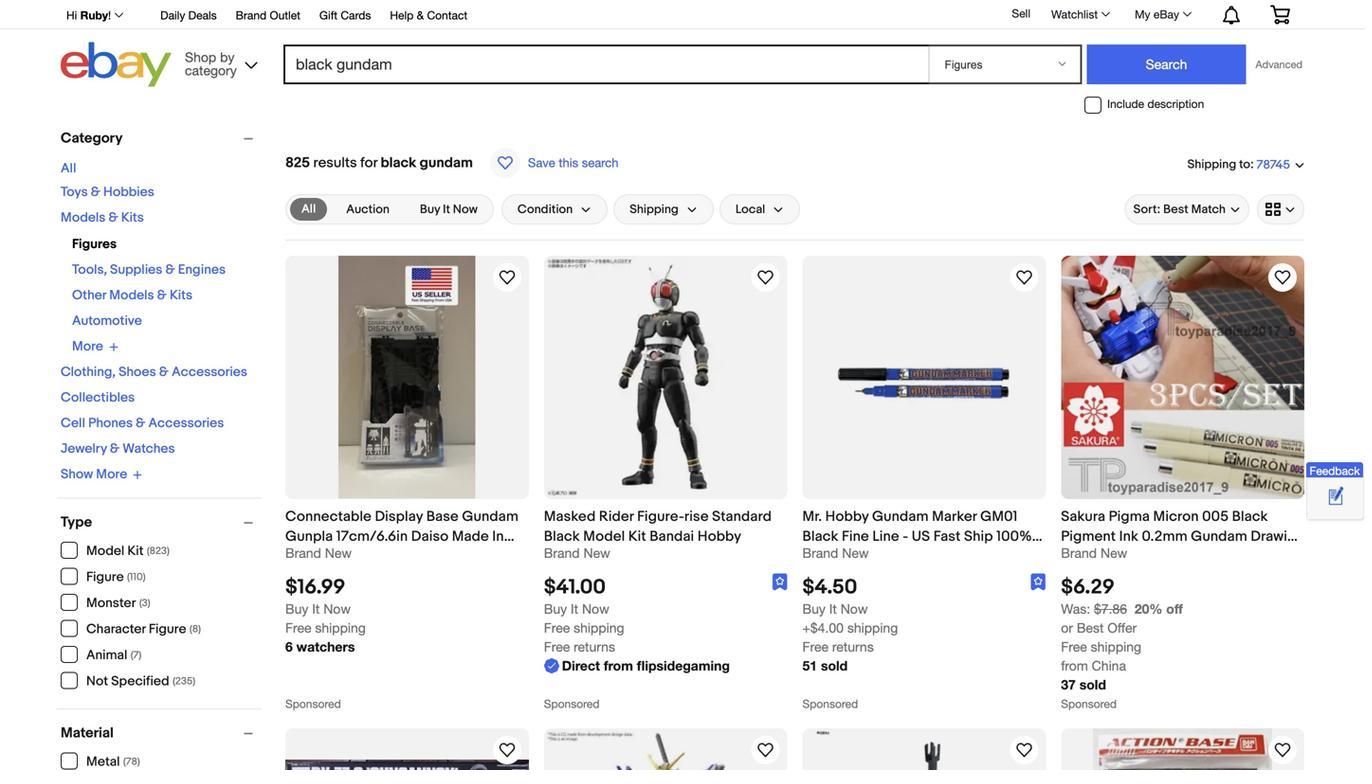 Task type: vqa. For each thing, say whether or not it's contained in the screenshot.
'&' within Help & Contact link
yes



Task type: locate. For each thing, give the bounding box(es) containing it.
& down 'phones' on the bottom
[[110, 441, 120, 457]]

line down 'pigment'
[[1092, 548, 1119, 565]]

all link up toys
[[61, 161, 76, 177]]

1 horizontal spatial sold
[[1080, 677, 1106, 693]]

it down $41.00
[[571, 602, 578, 617]]

main content
[[278, 120, 1312, 771]]

black down mr.
[[803, 528, 839, 545]]

line inside mr. hobby gundam marker gm01 black fine line - us fast ship 100% genuine
[[873, 528, 900, 545]]

free up 6
[[285, 620, 311, 636]]

all down 825
[[302, 202, 316, 217]]

buy for buy it now free shipping free returns direct from flipsidegaming
[[544, 602, 567, 617]]

search
[[582, 155, 619, 170]]

model kit (823)
[[86, 544, 170, 560]]

accessories up watches
[[148, 416, 224, 432]]

best inside dropdown button
[[1163, 202, 1189, 217]]

1 horizontal spatial kits
[[170, 288, 193, 304]]

new up $4.50
[[842, 545, 869, 561]]

your shopping cart image
[[1270, 5, 1291, 24]]

connectable display base gundam gunpla 17cm/6.6in daiso made in japan usa ship
[[285, 508, 519, 565]]

new left ship
[[325, 545, 352, 561]]

0 horizontal spatial sold
[[821, 658, 848, 674]]

gundam inside mr. hobby gundam marker gm01 black fine line - us fast ship 100% genuine
[[872, 508, 929, 525]]

shipping right +$4.00
[[847, 620, 898, 636]]

2 new from the left
[[584, 545, 610, 561]]

returns down +$4.00
[[832, 639, 874, 655]]

now down $4.50
[[841, 602, 868, 617]]

1 horizontal spatial fine
[[1061, 548, 1088, 565]]

figure left (8)
[[149, 622, 186, 638]]

0 vertical spatial line
[[873, 528, 900, 545]]

0 horizontal spatial from
[[604, 658, 633, 674]]

kits inside figures tools, supplies & engines other models & kits automotive
[[170, 288, 193, 304]]

0 horizontal spatial line
[[873, 528, 900, 545]]

hobbies
[[103, 184, 154, 201]]

shipping up watchers on the left
[[315, 620, 366, 636]]

1 horizontal spatial gundam
[[872, 508, 929, 525]]

gm01
[[980, 508, 1018, 525]]

black down masked
[[544, 528, 580, 545]]

animal (7)
[[86, 648, 142, 664]]

models inside figures tools, supplies & engines other models & kits automotive
[[109, 288, 154, 304]]

all up toys
[[61, 161, 76, 177]]

0 vertical spatial sold
[[821, 658, 848, 674]]

fine down 'pigment'
[[1061, 548, 1088, 565]]

gundam up -
[[872, 508, 929, 525]]

buy down gundam
[[420, 202, 440, 217]]

clothing,
[[61, 365, 116, 381]]

None submit
[[1087, 45, 1246, 84]]

my ebay
[[1135, 8, 1179, 21]]

it for buy it now free shipping free returns direct from flipsidegaming
[[571, 602, 578, 617]]

Direct from flipsidegaming text field
[[544, 657, 730, 676]]

2 horizontal spatial gundam
[[1191, 528, 1248, 545]]

category
[[185, 63, 237, 78]]

0 horizontal spatial hobby
[[698, 528, 742, 545]]

buy it now link
[[409, 198, 489, 221]]

kits down engines
[[170, 288, 193, 304]]

1 vertical spatial sold
[[1080, 677, 1106, 693]]

kits down hobbies
[[121, 210, 144, 226]]

help & contact
[[390, 9, 468, 22]]

buy for buy it now
[[420, 202, 440, 217]]

1 vertical spatial kits
[[170, 288, 193, 304]]

offer
[[1108, 620, 1137, 636]]

1 horizontal spatial all
[[302, 202, 316, 217]]

black
[[1232, 508, 1268, 525], [544, 528, 580, 545], [803, 528, 839, 545]]

free down 'or'
[[1061, 639, 1087, 655]]

20%
[[1135, 602, 1163, 617]]

1 brand new from the left
[[285, 545, 352, 561]]

1 horizontal spatial black
[[803, 528, 839, 545]]

0 horizontal spatial kit
[[127, 544, 144, 560]]

watches
[[122, 441, 175, 457]]

now inside buy it now +$4.00 shipping free returns 51 sold
[[841, 602, 868, 617]]

kit
[[629, 528, 646, 545], [127, 544, 144, 560]]

buy down $41.00
[[544, 602, 567, 617]]

outlet
[[270, 9, 300, 22]]

model down rider
[[583, 528, 625, 545]]

new down pigma
[[1101, 545, 1128, 561]]

models
[[61, 210, 106, 226], [109, 288, 154, 304]]

1 vertical spatial all
[[302, 202, 316, 217]]

specified
[[111, 674, 169, 690]]

1 new from the left
[[325, 545, 352, 561]]

black up drawing on the right of the page
[[1232, 508, 1268, 525]]

sort: best match
[[1134, 202, 1226, 217]]

sold right 51
[[821, 658, 848, 674]]

line
[[873, 528, 900, 545], [1092, 548, 1119, 565]]

automotive
[[72, 313, 142, 329]]

figures tools, supplies & engines other models & kits automotive
[[72, 237, 226, 329]]

fine up genuine
[[842, 528, 869, 545]]

free inside "$16.99 buy it now free shipping 6 watchers"
[[285, 620, 311, 636]]

best inside $6.29 was: $7.86 20% off or best offer free shipping from china 37 sold
[[1077, 620, 1104, 636]]

2 returns from the left
[[832, 639, 874, 655]]

character
[[86, 622, 146, 638]]

now down $41.00
[[582, 602, 609, 617]]

none text field containing was:
[[1061, 602, 1127, 617]]

0 horizontal spatial best
[[1077, 620, 1104, 636]]

models down supplies
[[109, 288, 154, 304]]

6
[[285, 639, 293, 655]]

1 horizontal spatial brand new
[[803, 545, 869, 561]]

models down toys
[[61, 210, 106, 226]]

line left -
[[873, 528, 900, 545]]

0 horizontal spatial kits
[[121, 210, 144, 226]]

all link down 825
[[290, 198, 327, 221]]

it inside buy it now free shipping free returns direct from flipsidegaming
[[571, 602, 578, 617]]

buy up +$4.00
[[803, 602, 826, 617]]

& right "help"
[[417, 9, 424, 22]]

watch masked rider figure-rise standard black model kit bandai hobby image
[[754, 266, 777, 289]]

37
[[1061, 677, 1076, 693]]

brand inside masked rider figure-rise standard black model kit bandai hobby brand new
[[544, 545, 580, 561]]

1 vertical spatial line
[[1092, 548, 1119, 565]]

usa
[[328, 548, 357, 565]]

0 horizontal spatial models
[[61, 210, 106, 226]]

brand up $4.50
[[803, 545, 838, 561]]

all
[[61, 161, 76, 177], [302, 202, 316, 217]]

2 brand new from the left
[[803, 545, 869, 561]]

1 horizontal spatial best
[[1163, 202, 1189, 217]]

brand up $16.99
[[285, 545, 321, 561]]

buy for buy it now +$4.00 shipping free returns 51 sold
[[803, 602, 826, 617]]

gundam up in
[[462, 508, 519, 525]]

free up direct
[[544, 639, 570, 655]]

kit left (823) at the bottom of page
[[127, 544, 144, 560]]

watch bandai gundam hguc ecopla rx-77-2 guncannon hg 1/144 model kit usa seller image
[[496, 739, 518, 762]]

none submit inside shop by category banner
[[1087, 45, 1246, 84]]

daily deals link
[[160, 6, 217, 27]]

2 horizontal spatial brand new
[[1061, 545, 1128, 561]]

more up clothing,
[[72, 339, 103, 355]]

0 horizontal spatial shipping
[[630, 202, 679, 217]]

0 vertical spatial all link
[[61, 161, 76, 177]]

new up $41.00
[[584, 545, 610, 561]]

1 vertical spatial models
[[109, 288, 154, 304]]

kit down rider
[[629, 528, 646, 545]]

3 new from the left
[[842, 545, 869, 561]]

51
[[803, 658, 817, 674]]

it for buy it now +$4.00 shipping free returns 51 sold
[[829, 602, 837, 617]]

my
[[1135, 8, 1151, 21]]

brand new up $4.50
[[803, 545, 869, 561]]

1 horizontal spatial kit
[[629, 528, 646, 545]]

& down tools, supplies & engines link
[[157, 288, 167, 304]]

jewelry
[[61, 441, 107, 457]]

returns up direct
[[574, 639, 615, 655]]

type button
[[61, 514, 262, 531]]

shop by category button
[[176, 42, 262, 83]]

brand inside account navigation
[[236, 9, 267, 22]]

shipping inside shipping dropdown button
[[630, 202, 679, 217]]

buy it now +$4.00 shipping free returns 51 sold
[[803, 602, 898, 674]]

best right sort:
[[1163, 202, 1189, 217]]

save this search button
[[484, 147, 624, 179]]

category button
[[61, 130, 262, 147]]

direct
[[562, 658, 600, 674]]

fine inside sakura pigma micron 005 black pigment ink 0.2mm gundam drawing fine line pen 3x
[[1061, 548, 1088, 565]]

watch bandai gundam action base 2 black stand model kit usa seller in stock image
[[1271, 739, 1294, 762]]

brand new up $16.99
[[285, 545, 352, 561]]

0 horizontal spatial all link
[[61, 161, 76, 177]]

accessories right shoes
[[172, 365, 247, 381]]

figure up the monster at the bottom left of page
[[86, 570, 124, 586]]

cards
[[341, 9, 371, 22]]

1 horizontal spatial model
[[583, 528, 625, 545]]

1 vertical spatial best
[[1077, 620, 1104, 636]]

shipping up direct
[[574, 620, 624, 636]]

free
[[285, 620, 311, 636], [544, 620, 570, 636], [544, 639, 570, 655], [803, 639, 829, 655], [1061, 639, 1087, 655]]

it down gundam
[[443, 202, 450, 217]]

now inside buy it now link
[[453, 202, 478, 217]]

1 horizontal spatial models
[[109, 288, 154, 304]]

1 vertical spatial hobby
[[698, 528, 742, 545]]

brand
[[236, 9, 267, 22], [285, 545, 321, 561], [544, 545, 580, 561], [803, 545, 838, 561], [1061, 545, 1097, 561]]

$6.29 was: $7.86 20% off or best offer free shipping from china 37 sold
[[1061, 575, 1183, 693]]

shop by category
[[185, 49, 237, 78]]

by
[[220, 49, 235, 65]]

buy down $16.99
[[285, 602, 308, 617]]

new
[[325, 545, 352, 561], [584, 545, 610, 561], [842, 545, 869, 561], [1101, 545, 1128, 561]]

buy inside buy it now +$4.00 shipping free returns 51 sold
[[803, 602, 826, 617]]

1 horizontal spatial returns
[[832, 639, 874, 655]]

bandai gundam action base 4 black gunpla 1/100 or 1/144 image
[[803, 729, 1046, 771]]

shipping inside the shipping to : 78745
[[1188, 157, 1237, 172]]

0 vertical spatial all
[[61, 161, 76, 177]]

0 horizontal spatial returns
[[574, 639, 615, 655]]

black inside sakura pigma micron 005 black pigment ink 0.2mm gundam drawing fine line pen 3x
[[1232, 508, 1268, 525]]

it up +$4.00
[[829, 602, 837, 617]]

None text field
[[1061, 602, 1127, 617]]

it for buy it now
[[443, 202, 450, 217]]

0 horizontal spatial figure
[[86, 570, 124, 586]]

0 vertical spatial more
[[72, 339, 103, 355]]

or
[[1061, 620, 1073, 636]]

1 horizontal spatial figure
[[149, 622, 186, 638]]

gundam down 005
[[1191, 528, 1248, 545]]

brand left outlet
[[236, 9, 267, 22]]

1 vertical spatial more
[[96, 467, 127, 483]]

0 vertical spatial kits
[[121, 210, 144, 226]]

returns for $4.50
[[832, 639, 874, 655]]

0 vertical spatial figure
[[86, 570, 124, 586]]

0 vertical spatial best
[[1163, 202, 1189, 217]]

returns inside buy it now +$4.00 shipping free returns 51 sold
[[832, 639, 874, 655]]

sort: best match button
[[1125, 194, 1250, 225]]

returns inside buy it now free shipping free returns direct from flipsidegaming
[[574, 639, 615, 655]]

accessories
[[172, 365, 247, 381], [148, 416, 224, 432]]

shipping down offer
[[1091, 639, 1142, 655]]

1 vertical spatial fine
[[1061, 548, 1088, 565]]

4 new from the left
[[1101, 545, 1128, 561]]

2 from from the left
[[1061, 658, 1088, 674]]

brand up $41.00
[[544, 545, 580, 561]]

connectable
[[285, 508, 372, 525]]

watch bandai gundam action base 4 black gunpla 1/100 or 1/144 image
[[1013, 739, 1036, 762]]

now for buy it now +$4.00 shipping free returns 51 sold
[[841, 602, 868, 617]]

model up figure (110)
[[86, 544, 124, 560]]

now
[[453, 202, 478, 217], [323, 602, 351, 617], [582, 602, 609, 617], [841, 602, 868, 617]]

0 horizontal spatial fine
[[842, 528, 869, 545]]

1 from from the left
[[604, 658, 633, 674]]

best right 'or'
[[1077, 620, 1104, 636]]

it down $16.99
[[312, 602, 320, 617]]

help & contact link
[[390, 6, 468, 27]]

3x
[[1150, 548, 1168, 565]]

1 vertical spatial all link
[[290, 198, 327, 221]]

sold
[[821, 658, 848, 674], [1080, 677, 1106, 693]]

hobby right mr.
[[825, 508, 869, 525]]

free inside $6.29 was: $7.86 20% off or best offer free shipping from china 37 sold
[[1061, 639, 1087, 655]]

0 horizontal spatial gundam
[[462, 508, 519, 525]]

fast
[[934, 528, 961, 545]]

1 returns from the left
[[574, 639, 615, 655]]

category
[[61, 130, 123, 147]]

gift cards
[[319, 9, 371, 22]]

1 horizontal spatial shipping
[[1188, 157, 1237, 172]]

hi ruby !
[[66, 9, 111, 22]]

1 vertical spatial shipping
[[630, 202, 679, 217]]

watch sakura pigma micron 005 black pigment ink 0.2mm gundam drawing fine line pen 3x image
[[1271, 266, 1294, 289]]

1 horizontal spatial line
[[1092, 548, 1119, 565]]

feedback
[[1310, 464, 1360, 478]]

1 horizontal spatial from
[[1061, 658, 1088, 674]]

black inside mr. hobby gundam marker gm01 black fine line - us fast ship 100% genuine
[[803, 528, 839, 545]]

now down gundam
[[453, 202, 478, 217]]

& left engines
[[165, 262, 175, 278]]

Search for anything text field
[[286, 46, 925, 82]]

now inside buy it now free shipping free returns direct from flipsidegaming
[[582, 602, 609, 617]]

more down jewelry & watches link
[[96, 467, 127, 483]]

from up 37
[[1061, 658, 1088, 674]]

buy inside buy it now free shipping free returns direct from flipsidegaming
[[544, 602, 567, 617]]

new for $4.50
[[842, 545, 869, 561]]

was:
[[1061, 602, 1090, 617]]

3 brand new from the left
[[1061, 545, 1128, 561]]

1 horizontal spatial hobby
[[825, 508, 869, 525]]

from right direct
[[604, 658, 633, 674]]

0 vertical spatial fine
[[842, 528, 869, 545]]

it inside buy it now +$4.00 shipping free returns 51 sold
[[829, 602, 837, 617]]

shipping inside "$16.99 buy it now free shipping 6 watchers"
[[315, 620, 366, 636]]

&
[[417, 9, 424, 22], [91, 184, 100, 201], [109, 210, 118, 226], [165, 262, 175, 278], [157, 288, 167, 304], [159, 365, 169, 381], [136, 416, 145, 432], [110, 441, 120, 457]]

shipping
[[315, 620, 366, 636], [574, 620, 624, 636], [847, 620, 898, 636], [1091, 639, 1142, 655]]

0 vertical spatial hobby
[[825, 508, 869, 525]]

material
[[61, 725, 114, 742]]

hi
[[66, 9, 77, 22]]

hobby
[[825, 508, 869, 525], [698, 528, 742, 545]]

005
[[1202, 508, 1229, 525]]

phones
[[88, 416, 133, 432]]

0 horizontal spatial black
[[544, 528, 580, 545]]

now down $16.99
[[323, 602, 351, 617]]

0 vertical spatial shipping
[[1188, 157, 1237, 172]]

2 horizontal spatial black
[[1232, 508, 1268, 525]]

sold right 37
[[1080, 677, 1106, 693]]

clothing, shoes & accessories collectibles cell phones & accessories jewelry & watches
[[61, 365, 247, 457]]

0 horizontal spatial brand new
[[285, 545, 352, 561]]

(78) link
[[61, 753, 140, 771]]

material button
[[61, 725, 262, 742]]

now for buy it now
[[453, 202, 478, 217]]

line inside sakura pigma micron 005 black pigment ink 0.2mm gundam drawing fine line pen 3x
[[1092, 548, 1119, 565]]

free up 51
[[803, 639, 829, 655]]

hobby down standard
[[698, 528, 742, 545]]

black inside masked rider figure-rise standard black model kit bandai hobby brand new
[[544, 528, 580, 545]]

brand new up $6.29
[[1061, 545, 1128, 561]]

kits
[[121, 210, 144, 226], [170, 288, 193, 304]]

my ebay link
[[1125, 3, 1200, 26]]

toys & hobbies
[[61, 184, 154, 201]]

brand up $6.29
[[1061, 545, 1097, 561]]



Task type: describe. For each thing, give the bounding box(es) containing it.
character figure (8)
[[86, 622, 201, 638]]

brand for $16.99
[[285, 545, 321, 561]]

shipping for shipping
[[630, 202, 679, 217]]

brand outlet link
[[236, 6, 300, 27]]

not
[[86, 674, 108, 690]]

monster (3)
[[86, 596, 150, 612]]

bandai gundam hguc ecopla rx-77-2 guncannon hg 1/144 model kit usa seller image
[[285, 760, 529, 771]]

kit inside masked rider figure-rise standard black model kit bandai hobby brand new
[[629, 528, 646, 545]]

1 vertical spatial figure
[[149, 622, 186, 638]]

shop
[[185, 49, 216, 65]]

sold inside $6.29 was: $7.86 20% off or best offer free shipping from china 37 sold
[[1080, 677, 1106, 693]]

daily
[[160, 9, 185, 22]]

1 horizontal spatial all link
[[290, 198, 327, 221]]

& right shoes
[[159, 365, 169, 381]]

& inside account navigation
[[417, 9, 424, 22]]

more button
[[72, 339, 118, 355]]

bandai 1/144 hguc hg 242 hgac gundam wing shenlong gundam model kit in stock image
[[544, 729, 787, 771]]

ruby
[[80, 9, 108, 22]]

fine inside mr. hobby gundam marker gm01 black fine line - us fast ship 100% genuine
[[842, 528, 869, 545]]

daily deals
[[160, 9, 217, 22]]

supplies
[[110, 262, 162, 278]]

brand new for $16.99
[[285, 545, 352, 561]]

gundam
[[420, 155, 473, 172]]

sakura pigma micron 005 black pigment ink 0.2mm gundam drawing fine line pen 3x image
[[1061, 256, 1305, 499]]

& up watches
[[136, 416, 145, 432]]

listing options selector. gallery view selected. image
[[1266, 202, 1296, 217]]

0 horizontal spatial all
[[61, 161, 76, 177]]

this
[[559, 155, 578, 170]]

ship
[[964, 528, 993, 545]]

$7.86
[[1094, 602, 1127, 617]]

78745
[[1257, 158, 1290, 172]]

off
[[1166, 602, 1183, 617]]

jewelry & watches link
[[61, 441, 175, 457]]

gundam inside sakura pigma micron 005 black pigment ink 0.2mm gundam drawing fine line pen 3x
[[1191, 528, 1248, 545]]

in
[[492, 528, 504, 545]]

connectable display base gundam gunpla 17cm/6.6in daiso made in japan usa ship heading
[[285, 508, 519, 565]]

sakura pigma micron 005 black pigment ink 0.2mm gundam drawing fine line pen 3x link
[[1061, 507, 1305, 565]]

sell link
[[1004, 7, 1039, 20]]

-
[[903, 528, 908, 545]]

all inside all link
[[302, 202, 316, 217]]

black for mr. hobby gundam marker gm01 black fine line - us fast ship 100% genuine
[[803, 528, 839, 545]]

tools,
[[72, 262, 107, 278]]

sold inside buy it now +$4.00 shipping free returns 51 sold
[[821, 658, 848, 674]]

model inside masked rider figure-rise standard black model kit bandai hobby brand new
[[583, 528, 625, 545]]

help
[[390, 9, 414, 22]]

account navigation
[[56, 0, 1305, 29]]

brand for $4.50
[[803, 545, 838, 561]]

buy it now
[[420, 202, 478, 217]]

(7)
[[131, 650, 142, 662]]

gundam inside the "connectable display base gundam gunpla 17cm/6.6in daiso made in japan usa ship"
[[462, 508, 519, 525]]

ebay
[[1154, 8, 1179, 21]]

0 vertical spatial accessories
[[172, 365, 247, 381]]

black for masked rider figure-rise standard black model kit bandai hobby brand new
[[544, 528, 580, 545]]

japan
[[285, 548, 325, 565]]

0.2mm
[[1142, 528, 1188, 545]]

now for buy it now free shipping free returns direct from flipsidegaming
[[582, 602, 609, 617]]

for
[[360, 155, 377, 172]]

flipsidegaming
[[637, 658, 730, 674]]

1 vertical spatial accessories
[[148, 416, 224, 432]]

watchers
[[296, 639, 355, 655]]

micron
[[1153, 508, 1199, 525]]

rise
[[684, 508, 709, 525]]

show more button
[[61, 467, 142, 483]]

mr. hobby gundam marker gm01 black fine line - us fast ship 100% genuine link
[[803, 507, 1046, 565]]

toys & hobbies link
[[61, 184, 154, 201]]

gift
[[319, 9, 338, 22]]

from inside buy it now free shipping free returns direct from flipsidegaming
[[604, 658, 633, 674]]

figures
[[72, 237, 117, 253]]

collectibles
[[61, 390, 135, 406]]

show
[[61, 467, 93, 483]]

collectibles link
[[61, 390, 135, 406]]

made
[[452, 528, 489, 545]]

masked
[[544, 508, 596, 525]]

brand new for $4.50
[[803, 545, 869, 561]]

condition button
[[501, 194, 608, 225]]

now inside "$16.99 buy it now free shipping 6 watchers"
[[323, 602, 351, 617]]

0 horizontal spatial model
[[86, 544, 124, 560]]

free inside buy it now +$4.00 shipping free returns 51 sold
[[803, 639, 829, 655]]

auction link
[[335, 198, 401, 221]]

new inside masked rider figure-rise standard black model kit bandai hobby brand new
[[584, 545, 610, 561]]

other
[[72, 288, 106, 304]]

shipping for shipping to : 78745
[[1188, 157, 1237, 172]]

masked rider figure-rise standard black model kit bandai hobby link
[[544, 507, 787, 545]]

animal
[[86, 648, 127, 664]]

new for $6.29
[[1101, 545, 1128, 561]]

figure (110)
[[86, 570, 146, 586]]

$41.00
[[544, 575, 606, 600]]

display
[[375, 508, 423, 525]]

mr. hobby gundam marker gm01 black fine line - us fast ship 100% genuine heading
[[803, 508, 1043, 565]]

advanced
[[1256, 58, 1303, 71]]

connectable display base gundam gunpla 17cm/6.6in daiso made in japan usa ship image
[[339, 256, 476, 499]]

shipping inside buy it now +$4.00 shipping free returns 51 sold
[[847, 620, 898, 636]]

figure-
[[637, 508, 684, 525]]

shipping inside buy it now free shipping free returns direct from flipsidegaming
[[574, 620, 624, 636]]

it inside "$16.99 buy it now free shipping 6 watchers"
[[312, 602, 320, 617]]

free down $41.00
[[544, 620, 570, 636]]

(823)
[[147, 546, 170, 558]]

auction
[[346, 202, 390, 217]]

match
[[1191, 202, 1226, 217]]

watch bandai 1/144 hguc hg 242 hgac gundam wing shenlong gundam model kit in stock image
[[754, 739, 777, 762]]

save this search
[[528, 155, 619, 170]]

(235)
[[173, 676, 195, 688]]

bandai gundam action base 2 black stand model kit usa seller in stock image
[[1093, 729, 1273, 771]]

825 results for black gundam
[[285, 155, 473, 172]]

buy inside "$16.99 buy it now free shipping 6 watchers"
[[285, 602, 308, 617]]

& down toys & hobbies
[[109, 210, 118, 226]]

mr. hobby gundam marker gm01 black fine line - us fast ship 100% genuine
[[803, 508, 1032, 565]]

show more
[[61, 467, 127, 483]]

sakura pigma micron 005 black pigment ink 0.2mm gundam drawing fine line pen 3x heading
[[1061, 508, 1304, 565]]

hobby inside mr. hobby gundam marker gm01 black fine line - us fast ship 100% genuine
[[825, 508, 869, 525]]

other models & kits link
[[72, 288, 193, 304]]

All selected text field
[[302, 201, 316, 218]]

masked rider figure-rise standard black model kit bandai hobby brand new
[[544, 508, 772, 561]]

new for $16.99
[[325, 545, 352, 561]]

toys
[[61, 184, 88, 201]]

models & kits
[[61, 210, 144, 226]]

masked rider figure-rise standard black model kit bandai hobby image
[[544, 256, 787, 499]]

brand new for $6.29
[[1061, 545, 1128, 561]]

$16.99 buy it now free shipping 6 watchers
[[285, 575, 366, 655]]

hobby inside masked rider figure-rise standard black model kit bandai hobby brand new
[[698, 528, 742, 545]]

brand outlet
[[236, 9, 300, 22]]

returns for $41.00
[[574, 639, 615, 655]]

watchlist link
[[1041, 3, 1119, 26]]

masked rider figure-rise standard black model kit bandai hobby heading
[[544, 508, 772, 545]]

shipping inside $6.29 was: $7.86 20% off or best offer free shipping from china 37 sold
[[1091, 639, 1142, 655]]

17cm/6.6in
[[336, 528, 408, 545]]

shop by category banner
[[56, 0, 1305, 92]]

& right toys
[[91, 184, 100, 201]]

watch connectable display base gundam gunpla 17cm/6.6in daiso made in japan usa ship image
[[496, 266, 518, 289]]

deals
[[188, 9, 217, 22]]

main content containing $16.99
[[278, 120, 1312, 771]]

(8)
[[190, 624, 201, 636]]

include
[[1107, 97, 1144, 111]]

watch mr. hobby gundam marker gm01 black fine line - us fast ship 100% genuine image
[[1013, 266, 1036, 289]]

rider
[[599, 508, 634, 525]]

models & kits link
[[61, 210, 144, 226]]

base
[[426, 508, 459, 525]]

results
[[313, 155, 357, 172]]

brand for $6.29
[[1061, 545, 1097, 561]]

mr. hobby gundam marker gm01 black fine line - us fast ship 100% genuine image
[[803, 325, 1046, 430]]

!
[[108, 9, 111, 22]]

sakura pigma micron 005 black pigment ink 0.2mm gundam drawing fine line pen 3x
[[1061, 508, 1304, 565]]

0 vertical spatial models
[[61, 210, 106, 226]]

(3)
[[139, 598, 150, 610]]

(110)
[[127, 572, 146, 584]]

from inside $6.29 was: $7.86 20% off or best offer free shipping from china 37 sold
[[1061, 658, 1088, 674]]

ship
[[360, 548, 391, 565]]



